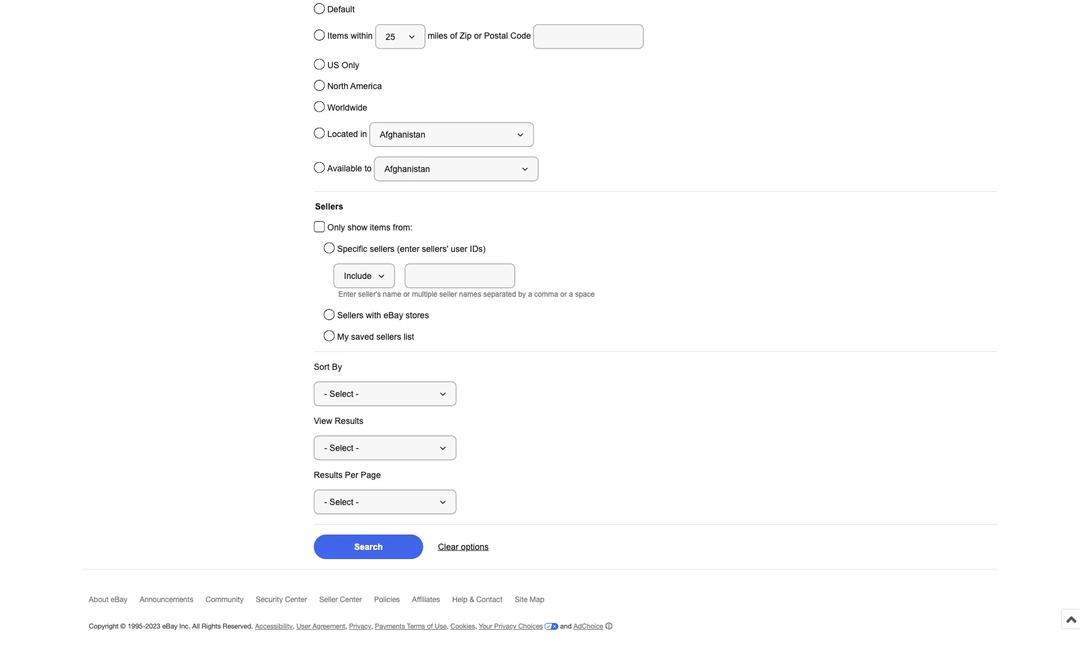 Task type: locate. For each thing, give the bounding box(es) containing it.
view results
[[314, 416, 363, 426]]

center right seller
[[340, 596, 362, 604]]

, left "payments"
[[371, 623, 373, 631]]

of left use
[[427, 623, 433, 631]]

or right 'zip'
[[474, 31, 482, 41]]

ids)
[[470, 244, 486, 254]]

space
[[575, 290, 595, 299]]

affiliates
[[412, 596, 440, 604]]

results
[[335, 416, 363, 426], [314, 471, 343, 480]]

a left space at right
[[569, 290, 573, 299]]

separated
[[483, 290, 516, 299]]

center inside seller center link
[[340, 596, 362, 604]]

center inside security center link
[[285, 596, 307, 604]]

1 center from the left
[[285, 596, 307, 604]]

results per page
[[314, 471, 381, 480]]

use
[[435, 623, 447, 631]]

my
[[337, 332, 349, 342]]

per
[[345, 471, 358, 480]]

1 horizontal spatial a
[[569, 290, 573, 299]]

privacy down seller center link
[[349, 623, 371, 631]]

about
[[89, 596, 109, 604]]

only right us
[[342, 61, 359, 70]]

available
[[327, 164, 362, 173]]

clear options
[[438, 543, 489, 552]]

sellers'
[[422, 244, 448, 254]]

show
[[347, 223, 368, 233]]

2 vertical spatial ebay
[[162, 623, 178, 631]]

0 vertical spatial sellers
[[315, 202, 343, 211]]

2 horizontal spatial or
[[560, 290, 567, 299]]

0 vertical spatial sellers
[[370, 244, 395, 254]]

enter seller's name or multiple seller names separated by a comma or a space
[[338, 290, 595, 299]]

reserved.
[[223, 623, 253, 631]]

, left cookies link
[[447, 623, 449, 631]]

america
[[350, 82, 382, 91]]

a right by
[[528, 290, 532, 299]]

results left per
[[314, 471, 343, 480]]

2 horizontal spatial ebay
[[384, 311, 403, 321]]

of
[[450, 31, 457, 41], [427, 623, 433, 631]]

saved
[[351, 332, 374, 342]]

security center link
[[256, 596, 319, 610]]

rights
[[202, 623, 221, 631]]

results right the view
[[335, 416, 363, 426]]

center
[[285, 596, 307, 604], [340, 596, 362, 604]]

payments terms of use link
[[375, 623, 447, 631]]

0 vertical spatial only
[[342, 61, 359, 70]]

2023
[[145, 623, 160, 631]]

0 horizontal spatial center
[[285, 596, 307, 604]]

sellers down available
[[315, 202, 343, 211]]

items within
[[327, 31, 375, 41]]

seller
[[439, 290, 457, 299]]

or right name
[[403, 290, 410, 299]]

0 horizontal spatial privacy
[[349, 623, 371, 631]]

or
[[474, 31, 482, 41], [403, 290, 410, 299], [560, 290, 567, 299]]

a
[[528, 290, 532, 299], [569, 290, 573, 299]]

worldwide
[[327, 103, 367, 112]]

sellers down the items
[[370, 244, 395, 254]]

only
[[342, 61, 359, 70], [327, 223, 345, 233]]

0 horizontal spatial or
[[403, 290, 410, 299]]

of left 'zip'
[[450, 31, 457, 41]]

©
[[120, 623, 126, 631]]

1 horizontal spatial privacy
[[494, 623, 516, 631]]

1 horizontal spatial of
[[450, 31, 457, 41]]

to
[[365, 164, 372, 173]]

zip
[[460, 31, 472, 41]]

Seller ID text field
[[405, 264, 515, 289]]

and adchoice
[[558, 623, 603, 631]]

specific sellers (enter sellers' user ids)
[[337, 244, 486, 254]]

1 horizontal spatial ebay
[[162, 623, 178, 631]]

located in
[[327, 129, 369, 139]]

site map link
[[515, 596, 557, 610]]

0 horizontal spatial a
[[528, 290, 532, 299]]

sellers
[[315, 202, 343, 211], [337, 311, 363, 321]]

0 vertical spatial ebay
[[384, 311, 403, 321]]

, left privacy link
[[345, 623, 347, 631]]

sellers left list
[[376, 332, 401, 342]]

1 vertical spatial of
[[427, 623, 433, 631]]

or right comma
[[560, 290, 567, 299]]

us only
[[327, 61, 359, 70]]

ebay
[[384, 311, 403, 321], [111, 596, 127, 604], [162, 623, 178, 631]]

, left user
[[293, 623, 295, 631]]

sellers
[[370, 244, 395, 254], [376, 332, 401, 342]]

1 privacy from the left
[[349, 623, 371, 631]]

only show items from:
[[327, 223, 412, 233]]

stores
[[406, 311, 429, 321]]

within
[[351, 31, 373, 41]]

1 horizontal spatial center
[[340, 596, 362, 604]]

your privacy choices link
[[479, 623, 558, 631]]

3 , from the left
[[371, 623, 373, 631]]

located
[[327, 129, 358, 139]]

1 horizontal spatial or
[[474, 31, 482, 41]]

1 vertical spatial ebay
[[111, 596, 127, 604]]

0 vertical spatial results
[[335, 416, 363, 426]]

1 , from the left
[[293, 623, 295, 631]]

0 horizontal spatial ebay
[[111, 596, 127, 604]]

list
[[404, 332, 414, 342]]

, left your
[[475, 623, 477, 631]]

ebay right about
[[111, 596, 127, 604]]

center right security
[[285, 596, 307, 604]]

help & contact link
[[452, 596, 515, 610]]

center for seller center
[[340, 596, 362, 604]]

about ebay link
[[89, 596, 140, 610]]

adchoice link
[[574, 623, 612, 631]]

privacy right your
[[494, 623, 516, 631]]

ebay left inc.
[[162, 623, 178, 631]]

ebay right with
[[384, 311, 403, 321]]

only left show
[[327, 223, 345, 233]]

accessibility
[[255, 623, 293, 631]]

1 vertical spatial sellers
[[337, 311, 363, 321]]

sellers for sellers
[[315, 202, 343, 211]]

2 privacy from the left
[[494, 623, 516, 631]]

choices
[[518, 623, 543, 631]]

community
[[206, 596, 244, 604]]

1 vertical spatial only
[[327, 223, 345, 233]]

user
[[296, 623, 311, 631]]

with
[[366, 311, 381, 321]]

north
[[327, 82, 348, 91]]

my saved sellers list
[[337, 332, 414, 342]]

about ebay
[[89, 596, 127, 604]]

cookies
[[450, 623, 475, 631]]

policies
[[374, 596, 400, 604]]

seller center
[[319, 596, 362, 604]]

Zip or Postal Code text field
[[533, 25, 644, 49]]

1 vertical spatial sellers
[[376, 332, 401, 342]]

2 center from the left
[[340, 596, 362, 604]]

0 horizontal spatial of
[[427, 623, 433, 631]]

sellers down enter
[[337, 311, 363, 321]]



Task type: describe. For each thing, give the bounding box(es) containing it.
page
[[361, 471, 381, 480]]

seller's
[[358, 290, 381, 299]]

1 vertical spatial results
[[314, 471, 343, 480]]

announcements
[[140, 596, 193, 604]]

or for postal
[[474, 31, 482, 41]]

0 vertical spatial of
[[450, 31, 457, 41]]

all
[[192, 623, 200, 631]]

miles of zip or postal code
[[425, 31, 533, 41]]

security
[[256, 596, 283, 604]]

north america
[[327, 82, 382, 91]]

items
[[370, 223, 390, 233]]

accessibility link
[[255, 623, 293, 631]]

seller
[[319, 596, 338, 604]]

help & contact
[[452, 596, 503, 604]]

site map
[[515, 596, 544, 604]]

seller center link
[[319, 596, 374, 610]]

2 a from the left
[[569, 290, 573, 299]]

&
[[470, 596, 474, 604]]

view
[[314, 416, 332, 426]]

items
[[327, 31, 348, 41]]

default
[[327, 5, 355, 14]]

clear
[[438, 543, 459, 552]]

enter
[[338, 290, 356, 299]]

or for multiple
[[403, 290, 410, 299]]

sellers for sellers with ebay stores
[[337, 311, 363, 321]]

sort by
[[314, 362, 342, 372]]

adchoice
[[574, 623, 603, 631]]

site
[[515, 596, 528, 604]]

cookies link
[[450, 623, 475, 631]]

copyright
[[89, 623, 119, 631]]

comma
[[534, 290, 558, 299]]

in
[[360, 129, 367, 139]]

5 , from the left
[[475, 623, 477, 631]]

user agreement link
[[296, 623, 345, 631]]

options
[[461, 543, 489, 552]]

name
[[383, 290, 401, 299]]

contact
[[476, 596, 503, 604]]

your
[[479, 623, 492, 631]]

policies link
[[374, 596, 412, 610]]

1995-
[[128, 623, 145, 631]]

by
[[332, 362, 342, 372]]

inc.
[[179, 623, 190, 631]]

1 a from the left
[[528, 290, 532, 299]]

sort
[[314, 362, 330, 372]]

privacy link
[[349, 623, 371, 631]]

help
[[452, 596, 468, 604]]

affiliates link
[[412, 596, 452, 610]]

4 , from the left
[[447, 623, 449, 631]]

clear options link
[[438, 543, 489, 552]]

specific
[[337, 244, 367, 254]]

by
[[518, 290, 526, 299]]

search
[[354, 543, 383, 552]]

code
[[510, 31, 531, 41]]

terms
[[407, 623, 425, 631]]

sellers with ebay stores
[[337, 311, 429, 321]]

(enter
[[397, 244, 419, 254]]

and
[[560, 623, 572, 631]]

search button
[[314, 535, 423, 560]]

2 , from the left
[[345, 623, 347, 631]]

agreement
[[312, 623, 345, 631]]

from:
[[393, 223, 412, 233]]

postal
[[484, 31, 508, 41]]

copyright © 1995-2023 ebay inc. all rights reserved. accessibility , user agreement , privacy , payments terms of use , cookies , your privacy choices
[[89, 623, 543, 631]]

payments
[[375, 623, 405, 631]]

center for security center
[[285, 596, 307, 604]]

security center
[[256, 596, 307, 604]]

miles
[[428, 31, 448, 41]]

available to
[[327, 164, 374, 173]]

community link
[[206, 596, 256, 610]]

map
[[530, 596, 544, 604]]

names
[[459, 290, 481, 299]]

user
[[451, 244, 467, 254]]

us
[[327, 61, 339, 70]]



Task type: vqa. For each thing, say whether or not it's contained in the screenshot.
Not
no



